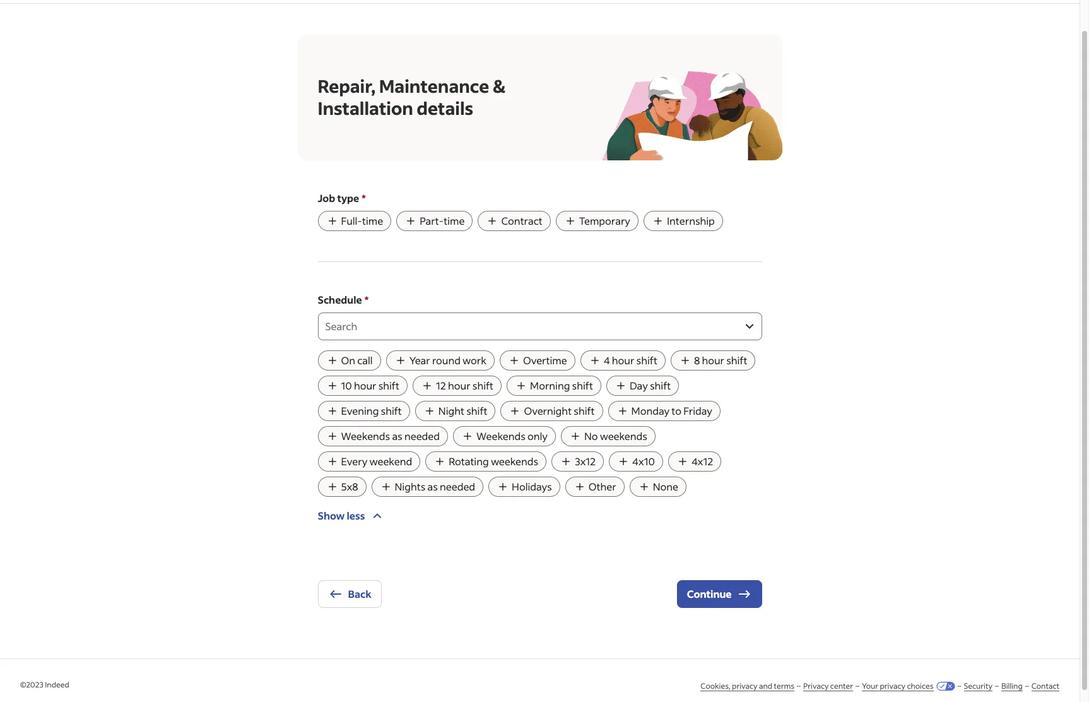 Task type: locate. For each thing, give the bounding box(es) containing it.
overnight
[[524, 404, 572, 417]]

security
[[965, 681, 993, 691]]

time for full-
[[362, 214, 383, 227]]

your
[[863, 681, 879, 691]]

hour right 12
[[448, 379, 471, 392]]

time
[[362, 214, 383, 227], [444, 214, 465, 227]]

show less
[[318, 509, 365, 522]]

shift up no
[[574, 404, 595, 417]]

full-time
[[341, 214, 383, 227]]

security link
[[965, 681, 993, 691]]

0 horizontal spatial weekends
[[491, 455, 539, 468]]

weekends up rotating weekends at the bottom of page
[[477, 429, 526, 443]]

5x8
[[341, 480, 358, 493]]

overnight shift
[[524, 404, 595, 417]]

holidays
[[512, 480, 552, 493]]

1 weekends from the left
[[341, 429, 390, 443]]

weekends as needed
[[341, 429, 440, 443]]

schedule *
[[318, 293, 369, 306]]

1 horizontal spatial as
[[428, 480, 438, 493]]

3 – from the left
[[958, 681, 962, 691]]

no
[[585, 429, 598, 443]]

4x10
[[633, 455, 655, 468]]

as for nights
[[428, 480, 438, 493]]

time for part-
[[444, 214, 465, 227]]

weekend
[[370, 455, 412, 468]]

hour for 12
[[448, 379, 471, 392]]

as up weekend at the left
[[392, 429, 403, 443]]

year
[[410, 354, 430, 367]]

choices
[[908, 681, 934, 691]]

–
[[798, 681, 801, 691], [856, 681, 860, 691], [958, 681, 962, 691], [996, 681, 1000, 691], [1026, 681, 1030, 691]]

weekends for rotating weekends
[[491, 455, 539, 468]]

10 hour shift
[[341, 379, 400, 392]]

indeed
[[45, 680, 69, 690]]

none
[[653, 480, 679, 493]]

0 horizontal spatial weekends
[[341, 429, 390, 443]]

0 horizontal spatial time
[[362, 214, 383, 227]]

hour right "4"
[[612, 354, 635, 367]]

privacy
[[733, 681, 758, 691], [881, 681, 906, 691]]

on
[[341, 354, 356, 367]]

shift
[[637, 354, 658, 367], [727, 354, 748, 367], [379, 379, 400, 392], [473, 379, 494, 392], [572, 379, 594, 392], [650, 379, 671, 392], [381, 404, 402, 417], [467, 404, 488, 417], [574, 404, 595, 417]]

contract
[[502, 214, 543, 227]]

details
[[417, 97, 474, 119]]

4x12
[[692, 455, 714, 468]]

– left security
[[958, 681, 962, 691]]

1 vertical spatial needed
[[440, 480, 476, 493]]

Search text field
[[318, 313, 742, 340]]

1 horizontal spatial weekends
[[600, 429, 648, 443]]

weekends down evening
[[341, 429, 390, 443]]

monday to friday
[[632, 404, 713, 417]]

job
[[318, 191, 335, 205]]

weekends for weekends only
[[477, 429, 526, 443]]

0 vertical spatial needed
[[405, 429, 440, 443]]

– right "terms"
[[798, 681, 801, 691]]

2 privacy from the left
[[881, 681, 906, 691]]

4
[[604, 354, 610, 367]]

1 horizontal spatial privacy
[[881, 681, 906, 691]]

10
[[341, 379, 352, 392]]

hour for 8
[[702, 354, 725, 367]]

privacy inside your privacy choices 'link'
[[881, 681, 906, 691]]

©2023 indeed
[[20, 680, 69, 690]]

other
[[589, 480, 617, 493]]

temporary
[[580, 214, 631, 227]]

as right the nights
[[428, 480, 438, 493]]

weekends
[[341, 429, 390, 443], [477, 429, 526, 443]]

round
[[433, 354, 461, 367]]

needed down 'night'
[[405, 429, 440, 443]]

on call
[[341, 354, 373, 367]]

1 privacy from the left
[[733, 681, 758, 691]]

* right schedule
[[365, 293, 369, 306]]

hour right 10
[[354, 379, 377, 392]]

shift up 'day shift'
[[637, 354, 658, 367]]

privacy right your
[[881, 681, 906, 691]]

as
[[392, 429, 403, 443], [428, 480, 438, 493]]

weekends down weekends only
[[491, 455, 539, 468]]

0 vertical spatial as
[[392, 429, 403, 443]]

shift right "morning"
[[572, 379, 594, 392]]

1 horizontal spatial time
[[444, 214, 465, 227]]

hour for 4
[[612, 354, 635, 367]]

1 vertical spatial weekends
[[491, 455, 539, 468]]

2 weekends from the left
[[477, 429, 526, 443]]

0 vertical spatial weekends
[[600, 429, 648, 443]]

privacy left and
[[733, 681, 758, 691]]

hour right 8
[[702, 354, 725, 367]]

schedule
[[318, 293, 362, 306]]

weekends up 4x10
[[600, 429, 648, 443]]

* right type on the top left
[[362, 191, 366, 205]]

privacy center link
[[804, 681, 854, 691]]

1 horizontal spatial weekends
[[477, 429, 526, 443]]

maintenance
[[379, 75, 490, 97]]

part-
[[420, 214, 444, 227]]

1 vertical spatial as
[[428, 480, 438, 493]]

morning shift
[[531, 379, 594, 392]]

toggle menu image
[[742, 319, 757, 334]]

only
[[528, 429, 548, 443]]

type
[[337, 191, 359, 205]]

0 horizontal spatial privacy
[[733, 681, 758, 691]]

show less button
[[318, 502, 386, 530]]

night shift
[[439, 404, 488, 417]]

friday
[[684, 404, 713, 417]]

work
[[463, 354, 487, 367]]

repair,
[[318, 75, 376, 97]]

0 horizontal spatial as
[[392, 429, 403, 443]]

3x12
[[575, 455, 596, 468]]

privacy
[[804, 681, 829, 691]]

part-time
[[420, 214, 465, 227]]

nights as needed
[[395, 480, 476, 493]]

2 time from the left
[[444, 214, 465, 227]]

1 time from the left
[[362, 214, 383, 227]]

every weekend
[[341, 455, 412, 468]]

monday
[[632, 404, 670, 417]]

– right billing
[[1026, 681, 1030, 691]]

*
[[362, 191, 366, 205], [365, 293, 369, 306]]

hour
[[612, 354, 635, 367], [702, 354, 725, 367], [354, 379, 377, 392], [448, 379, 471, 392]]

every
[[341, 455, 368, 468]]

&
[[493, 75, 505, 97]]

needed down rotating
[[440, 480, 476, 493]]

contact
[[1032, 681, 1060, 691]]

– left billing
[[996, 681, 1000, 691]]

– left your
[[856, 681, 860, 691]]

cookies, privacy and terms link
[[701, 681, 795, 691]]

weekends
[[600, 429, 648, 443], [491, 455, 539, 468]]



Task type: describe. For each thing, give the bounding box(es) containing it.
shift up evening shift
[[379, 379, 400, 392]]

less
[[347, 509, 365, 522]]

1 vertical spatial *
[[365, 293, 369, 306]]

job type *
[[318, 191, 366, 205]]

hour for 10
[[354, 379, 377, 392]]

2 – from the left
[[856, 681, 860, 691]]

needed for nights as needed
[[440, 480, 476, 493]]

weekends for no weekends
[[600, 429, 648, 443]]

weekends for weekends as needed
[[341, 429, 390, 443]]

to
[[672, 404, 682, 417]]

repair, maintenance & installation details
[[318, 75, 505, 119]]

center
[[831, 681, 854, 691]]

your privacy choices link
[[863, 681, 934, 691]]

overtime
[[523, 354, 567, 367]]

5 – from the left
[[1026, 681, 1030, 691]]

back
[[348, 587, 372, 601]]

evening shift
[[341, 404, 402, 417]]

rotating
[[449, 455, 489, 468]]

and
[[760, 681, 773, 691]]

show
[[318, 509, 345, 522]]

©2023
[[20, 680, 44, 690]]

12
[[436, 379, 446, 392]]

4 hour shift
[[604, 354, 658, 367]]

security – billing – contact
[[965, 681, 1060, 691]]

needed for weekends as needed
[[405, 429, 440, 443]]

no weekends
[[585, 429, 648, 443]]

day
[[630, 379, 648, 392]]

privacy for and
[[733, 681, 758, 691]]

billing
[[1002, 681, 1023, 691]]

terms
[[775, 681, 795, 691]]

full-
[[341, 214, 363, 227]]

nights
[[395, 480, 426, 493]]

8 hour shift
[[695, 354, 748, 367]]

installation
[[318, 97, 414, 119]]

cookies, privacy and terms – privacy center –
[[701, 681, 860, 691]]

shift right day
[[650, 379, 671, 392]]

as for weekends
[[392, 429, 403, 443]]

shift down work at the bottom left
[[473, 379, 494, 392]]

internship
[[667, 214, 715, 227]]

contact link
[[1032, 681, 1060, 691]]

billing link
[[1002, 681, 1023, 691]]

your privacy choices
[[863, 681, 934, 691]]

morning
[[531, 379, 570, 392]]

shift up the weekends as needed on the bottom of the page
[[381, 404, 402, 417]]

12 hour shift
[[436, 379, 494, 392]]

shift right 'night'
[[467, 404, 488, 417]]

continue
[[688, 587, 732, 601]]

back button
[[318, 580, 382, 608]]

1 – from the left
[[798, 681, 801, 691]]

8
[[695, 354, 700, 367]]

privacy for choices
[[881, 681, 906, 691]]

year round work
[[410, 354, 487, 367]]

day shift
[[630, 379, 671, 392]]

night
[[439, 404, 465, 417]]

4 – from the left
[[996, 681, 1000, 691]]

0 vertical spatial *
[[362, 191, 366, 205]]

weekends only
[[477, 429, 548, 443]]

cookies,
[[701, 681, 731, 691]]

shift down toggle menu icon
[[727, 354, 748, 367]]

call
[[358, 354, 373, 367]]

evening
[[341, 404, 379, 417]]

rotating weekends
[[449, 455, 539, 468]]

continue button
[[677, 580, 763, 608]]



Task type: vqa. For each thing, say whether or not it's contained in the screenshot.
Repair, Maintenance & Installation details
yes



